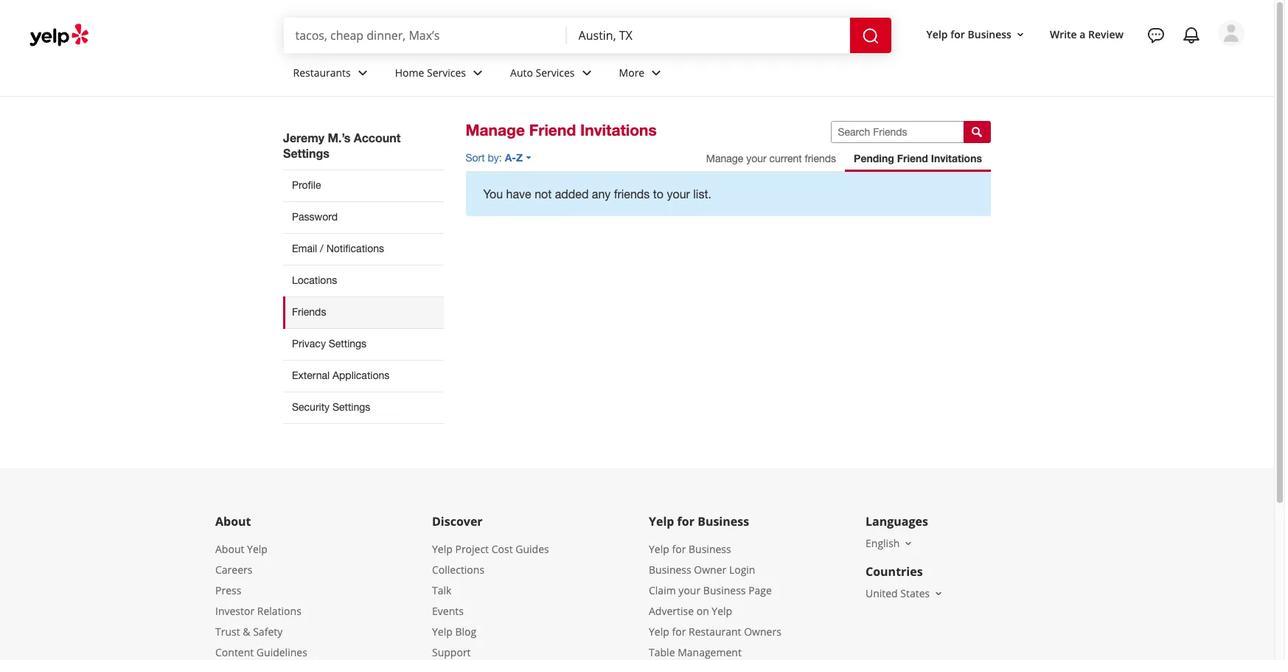 Task type: describe. For each thing, give the bounding box(es) containing it.
pending
[[854, 152, 894, 164]]

notifications
[[327, 243, 384, 254]]

auto services
[[510, 65, 575, 79]]

sort
[[466, 152, 485, 164]]

16 chevron down v2 image for united states
[[933, 588, 945, 599]]

business categories element
[[281, 53, 1245, 96]]

yelp up claim
[[649, 542, 670, 556]]

relations
[[257, 604, 302, 618]]

pending friend invitations link
[[845, 145, 991, 172]]

table management link
[[649, 645, 742, 659]]

yelp for business button
[[921, 21, 1033, 48]]

trust
[[215, 625, 240, 639]]

write a review link
[[1044, 21, 1130, 48]]

jeremy m. image
[[1218, 20, 1245, 46]]

yelp for business business owner login claim your business page advertise on yelp yelp for restaurant owners table management
[[649, 542, 782, 659]]

manage for manage your current friends
[[706, 153, 744, 164]]

support link
[[432, 645, 471, 659]]

m.'s
[[328, 131, 351, 145]]

pending friend invitations tab list
[[698, 145, 991, 172]]

yelp project cost guides link
[[432, 542, 549, 556]]

Find text field
[[295, 27, 555, 44]]

yelp project cost guides collections talk events yelp blog support
[[432, 542, 549, 659]]

cost
[[492, 542, 513, 556]]

united states
[[866, 586, 930, 600]]

friends
[[292, 306, 326, 318]]

not
[[535, 187, 552, 201]]

about for about yelp careers press investor relations trust & safety content guidelines
[[215, 542, 244, 556]]

yelp inside button
[[927, 27, 948, 41]]

languages
[[866, 513, 929, 529]]

business inside button
[[968, 27, 1012, 41]]

your for yelp for business business owner login claim your business page advertise on yelp yelp for restaurant owners table management
[[679, 583, 701, 597]]

settings for privacy
[[329, 338, 367, 350]]

notifications image
[[1183, 27, 1201, 44]]

security
[[292, 401, 330, 413]]

manage for manage friend invitations
[[466, 121, 525, 139]]

16 chevron down v2 image
[[903, 537, 915, 549]]

list.
[[694, 187, 712, 201]]

united states button
[[866, 586, 945, 600]]

yelp inside about yelp careers press investor relations trust & safety content guidelines
[[247, 542, 268, 556]]

safety
[[253, 625, 283, 639]]

locations
[[292, 274, 337, 286]]

search image
[[862, 27, 880, 45]]

password
[[292, 211, 338, 223]]

none field near
[[579, 27, 838, 44]]

messages image
[[1148, 27, 1165, 44]]

countries
[[866, 563, 923, 580]]

current
[[770, 153, 802, 164]]

by:
[[488, 152, 502, 164]]

english
[[866, 536, 900, 550]]

advertise on yelp link
[[649, 604, 733, 618]]

auto
[[510, 65, 533, 79]]

settings for security
[[333, 401, 370, 413]]

external
[[292, 369, 330, 381]]

external applications
[[292, 369, 390, 381]]

locations link
[[283, 265, 444, 296]]

email
[[292, 243, 317, 254]]

guidelines
[[257, 645, 307, 659]]

pending friend invitations
[[854, 152, 982, 164]]

about for about
[[215, 513, 251, 529]]

privacy settings
[[292, 338, 367, 350]]

account
[[354, 131, 401, 145]]

profile
[[292, 179, 321, 191]]

invitations for manage friend invitations
[[581, 121, 657, 139]]

claim
[[649, 583, 676, 597]]

home
[[395, 65, 424, 79]]

yelp up table
[[649, 625, 670, 639]]

external applications link
[[283, 360, 444, 392]]

trust & safety link
[[215, 625, 283, 639]]

a-
[[505, 151, 516, 164]]

security settings link
[[283, 392, 444, 424]]

collections link
[[432, 563, 485, 577]]

you have not added any friends to your list.
[[483, 187, 712, 201]]

you
[[483, 187, 503, 201]]

jeremy m.'s account settings
[[283, 131, 401, 160]]

password link
[[283, 201, 444, 233]]

yelp up yelp for business 'link'
[[649, 513, 674, 529]]

restaurants
[[293, 65, 351, 79]]

1 vertical spatial yelp for business
[[649, 513, 749, 529]]

write
[[1050, 27, 1077, 41]]

login
[[729, 563, 756, 577]]

careers link
[[215, 563, 253, 577]]

have
[[506, 187, 532, 201]]

z
[[516, 151, 523, 164]]

friend for manage
[[529, 121, 576, 139]]

1 vertical spatial friends
[[614, 187, 650, 201]]

events
[[432, 604, 464, 618]]

security settings
[[292, 401, 370, 413]]

united
[[866, 586, 898, 600]]

privacy settings link
[[283, 328, 444, 360]]

more
[[619, 65, 645, 79]]

user actions element
[[915, 18, 1266, 109]]

Near text field
[[579, 27, 838, 44]]

added
[[555, 187, 589, 201]]

about yelp careers press investor relations trust & safety content guidelines
[[215, 542, 307, 659]]



Task type: vqa. For each thing, say whether or not it's contained in the screenshot.


Task type: locate. For each thing, give the bounding box(es) containing it.
2 vertical spatial your
[[679, 583, 701, 597]]

0 horizontal spatial none field
[[295, 27, 555, 44]]

talk
[[432, 583, 452, 597]]

services right home
[[427, 65, 466, 79]]

1 horizontal spatial friend
[[897, 152, 929, 164]]

management
[[678, 645, 742, 659]]

about up about yelp link
[[215, 513, 251, 529]]

guides
[[516, 542, 549, 556]]

2 24 chevron down v2 image from the left
[[648, 64, 665, 82]]

1 vertical spatial manage
[[706, 153, 744, 164]]

none field find
[[295, 27, 555, 44]]

1 vertical spatial friend
[[897, 152, 929, 164]]

about yelp link
[[215, 542, 268, 556]]

services for home services
[[427, 65, 466, 79]]

0 vertical spatial invitations
[[581, 121, 657, 139]]

24 chevron down v2 image for auto services
[[578, 64, 596, 82]]

manage friend invitations
[[466, 121, 657, 139]]

1 horizontal spatial yelp for business
[[927, 27, 1012, 41]]

to
[[653, 187, 664, 201]]

business owner login link
[[649, 563, 756, 577]]

press link
[[215, 583, 241, 597]]

1 horizontal spatial manage
[[706, 153, 744, 164]]

1 24 chevron down v2 image from the left
[[578, 64, 596, 82]]

yelp up careers link
[[247, 542, 268, 556]]

0 horizontal spatial manage
[[466, 121, 525, 139]]

owner
[[694, 563, 727, 577]]

manage
[[466, 121, 525, 139], [706, 153, 744, 164]]

yelp for restaurant owners link
[[649, 625, 782, 639]]

2 about from the top
[[215, 542, 244, 556]]

16 chevron down v2 image left write
[[1015, 28, 1027, 40]]

yelp for business link
[[649, 542, 731, 556]]

1 vertical spatial 16 chevron down v2 image
[[933, 588, 945, 599]]

1 vertical spatial about
[[215, 542, 244, 556]]

settings up external applications
[[329, 338, 367, 350]]

investor relations link
[[215, 604, 302, 618]]

home services
[[395, 65, 466, 79]]

0 vertical spatial yelp for business
[[927, 27, 1012, 41]]

advertise
[[649, 604, 694, 618]]

claim your business page link
[[649, 583, 772, 597]]

yelp right on
[[712, 604, 733, 618]]

manage inside pending friend invitations tab list
[[706, 153, 744, 164]]

1 none field from the left
[[295, 27, 555, 44]]

collections
[[432, 563, 485, 577]]

invitations for pending friend invitations
[[931, 152, 982, 164]]

email / notifications
[[292, 243, 384, 254]]

friends
[[805, 153, 836, 164], [614, 187, 650, 201]]

0 vertical spatial 16 chevron down v2 image
[[1015, 28, 1027, 40]]

a
[[1080, 27, 1086, 41]]

applications
[[333, 369, 390, 381]]

2 services from the left
[[536, 65, 575, 79]]

on
[[697, 604, 709, 618]]

1 vertical spatial invitations
[[931, 152, 982, 164]]

&
[[243, 625, 250, 639]]

1 vertical spatial your
[[667, 187, 690, 201]]

press
[[215, 583, 241, 597]]

16 chevron down v2 image for yelp for business
[[1015, 28, 1027, 40]]

24 chevron down v2 image for more
[[648, 64, 665, 82]]

friend for pending
[[897, 152, 929, 164]]

discover
[[432, 513, 483, 529]]

16 chevron down v2 image right states at right bottom
[[933, 588, 945, 599]]

1 services from the left
[[427, 65, 466, 79]]

content
[[215, 645, 254, 659]]

settings inside jeremy m.'s account settings
[[283, 146, 330, 160]]

for
[[951, 27, 965, 41], [678, 513, 695, 529], [672, 542, 686, 556], [672, 625, 686, 639]]

friends inside pending friend invitations tab list
[[805, 153, 836, 164]]

services right auto
[[536, 65, 575, 79]]

your for you have not added any friends to your list.
[[667, 187, 690, 201]]

settings down jeremy
[[283, 146, 330, 160]]

0 horizontal spatial friends
[[614, 187, 650, 201]]

0 vertical spatial friend
[[529, 121, 576, 139]]

write a review
[[1050, 27, 1124, 41]]

/
[[320, 243, 324, 254]]

auto services link
[[499, 53, 607, 96]]

yelp for business inside button
[[927, 27, 1012, 41]]

0 vertical spatial your
[[747, 153, 767, 164]]

1 horizontal spatial services
[[536, 65, 575, 79]]

friend inside tab list
[[897, 152, 929, 164]]

email / notifications link
[[283, 233, 444, 265]]

english button
[[866, 536, 915, 550]]

0 horizontal spatial 16 chevron down v2 image
[[933, 588, 945, 599]]

2 24 chevron down v2 image from the left
[[469, 64, 487, 82]]

home services link
[[383, 53, 499, 96]]

16 chevron down v2 image inside yelp for business button
[[1015, 28, 1027, 40]]

for inside button
[[951, 27, 965, 41]]

manage up 'sort by: a-z'
[[466, 121, 525, 139]]

states
[[901, 586, 930, 600]]

24 chevron down v2 image for restaurants
[[354, 64, 372, 82]]

friend down the "search friends" text box
[[897, 152, 929, 164]]

2 none field from the left
[[579, 27, 838, 44]]

content guidelines link
[[215, 645, 307, 659]]

16 chevron down v2 image inside united states popup button
[[933, 588, 945, 599]]

friends link
[[283, 296, 444, 328]]

page
[[749, 583, 772, 597]]

restaurants link
[[281, 53, 383, 96]]

16 chevron down v2 image
[[1015, 28, 1027, 40], [933, 588, 945, 599]]

1 about from the top
[[215, 513, 251, 529]]

24 chevron down v2 image
[[578, 64, 596, 82], [648, 64, 665, 82]]

friends right current
[[805, 153, 836, 164]]

Search Friends text field
[[831, 121, 965, 143]]

yelp down events
[[432, 625, 453, 639]]

none field up home services
[[295, 27, 555, 44]]

your inside yelp for business business owner login claim your business page advertise on yelp yelp for restaurant owners table management
[[679, 583, 701, 597]]

24 chevron down v2 image
[[354, 64, 372, 82], [469, 64, 487, 82]]

0 horizontal spatial services
[[427, 65, 466, 79]]

0 horizontal spatial friend
[[529, 121, 576, 139]]

your
[[747, 153, 767, 164], [667, 187, 690, 201], [679, 583, 701, 597]]

owners
[[744, 625, 782, 639]]

invitations inside tab list
[[931, 152, 982, 164]]

blog
[[455, 625, 477, 639]]

1 24 chevron down v2 image from the left
[[354, 64, 372, 82]]

1 horizontal spatial friends
[[805, 153, 836, 164]]

24 chevron down v2 image inside home services link
[[469, 64, 487, 82]]

0 vertical spatial about
[[215, 513, 251, 529]]

your right to
[[667, 187, 690, 201]]

24 chevron down v2 image right the auto services
[[578, 64, 596, 82]]

jeremy
[[283, 131, 325, 145]]

1 horizontal spatial 24 chevron down v2 image
[[469, 64, 487, 82]]

0 horizontal spatial 24 chevron down v2 image
[[578, 64, 596, 82]]

friend down auto services link
[[529, 121, 576, 139]]

about up careers link
[[215, 542, 244, 556]]

settings down the applications
[[333, 401, 370, 413]]

24 chevron down v2 image inside restaurants link
[[354, 64, 372, 82]]

1 horizontal spatial 16 chevron down v2 image
[[1015, 28, 1027, 40]]

None search field
[[284, 18, 894, 53]]

invitations down the "search friends" text box
[[931, 152, 982, 164]]

support
[[432, 645, 471, 659]]

0 vertical spatial manage
[[466, 121, 525, 139]]

none field up business categories 'element'
[[579, 27, 838, 44]]

24 chevron down v2 image inside auto services link
[[578, 64, 596, 82]]

yelp blog link
[[432, 625, 477, 639]]

careers
[[215, 563, 253, 577]]

1 horizontal spatial none field
[[579, 27, 838, 44]]

project
[[455, 542, 489, 556]]

profile link
[[283, 170, 444, 201]]

24 chevron down v2 image for home services
[[469, 64, 487, 82]]

your inside pending friend invitations tab list
[[747, 153, 767, 164]]

0 horizontal spatial 24 chevron down v2 image
[[354, 64, 372, 82]]

settings
[[283, 146, 330, 160], [329, 338, 367, 350], [333, 401, 370, 413]]

None field
[[295, 27, 555, 44], [579, 27, 838, 44]]

invitations down more
[[581, 121, 657, 139]]

0 vertical spatial friends
[[805, 153, 836, 164]]

services
[[427, 65, 466, 79], [536, 65, 575, 79]]

services for auto services
[[536, 65, 575, 79]]

talk link
[[432, 583, 452, 597]]

yelp up collections link
[[432, 542, 453, 556]]

your left current
[[747, 153, 767, 164]]

any
[[592, 187, 611, 201]]

your up advertise on yelp link
[[679, 583, 701, 597]]

events link
[[432, 604, 464, 618]]

24 chevron down v2 image right restaurants
[[354, 64, 372, 82]]

1 horizontal spatial invitations
[[931, 152, 982, 164]]

manage your current friends
[[706, 153, 836, 164]]

about
[[215, 513, 251, 529], [215, 542, 244, 556]]

friends left to
[[614, 187, 650, 201]]

privacy
[[292, 338, 326, 350]]

24 chevron down v2 image left auto
[[469, 64, 487, 82]]

24 chevron down v2 image right more
[[648, 64, 665, 82]]

0 vertical spatial settings
[[283, 146, 330, 160]]

manage up list.
[[706, 153, 744, 164]]

1 horizontal spatial 24 chevron down v2 image
[[648, 64, 665, 82]]

2 vertical spatial settings
[[333, 401, 370, 413]]

about inside about yelp careers press investor relations trust & safety content guidelines
[[215, 542, 244, 556]]

manage your current friends link
[[698, 145, 845, 172]]

24 chevron down v2 image inside more link
[[648, 64, 665, 82]]

investor
[[215, 604, 255, 618]]

more link
[[607, 53, 677, 96]]

0 horizontal spatial yelp for business
[[649, 513, 749, 529]]

0 horizontal spatial invitations
[[581, 121, 657, 139]]

1 vertical spatial settings
[[329, 338, 367, 350]]

yelp right search icon
[[927, 27, 948, 41]]

sort by: a-z
[[466, 151, 523, 164]]

review
[[1089, 27, 1124, 41]]

table
[[649, 645, 675, 659]]

yelp for business
[[927, 27, 1012, 41], [649, 513, 749, 529]]



